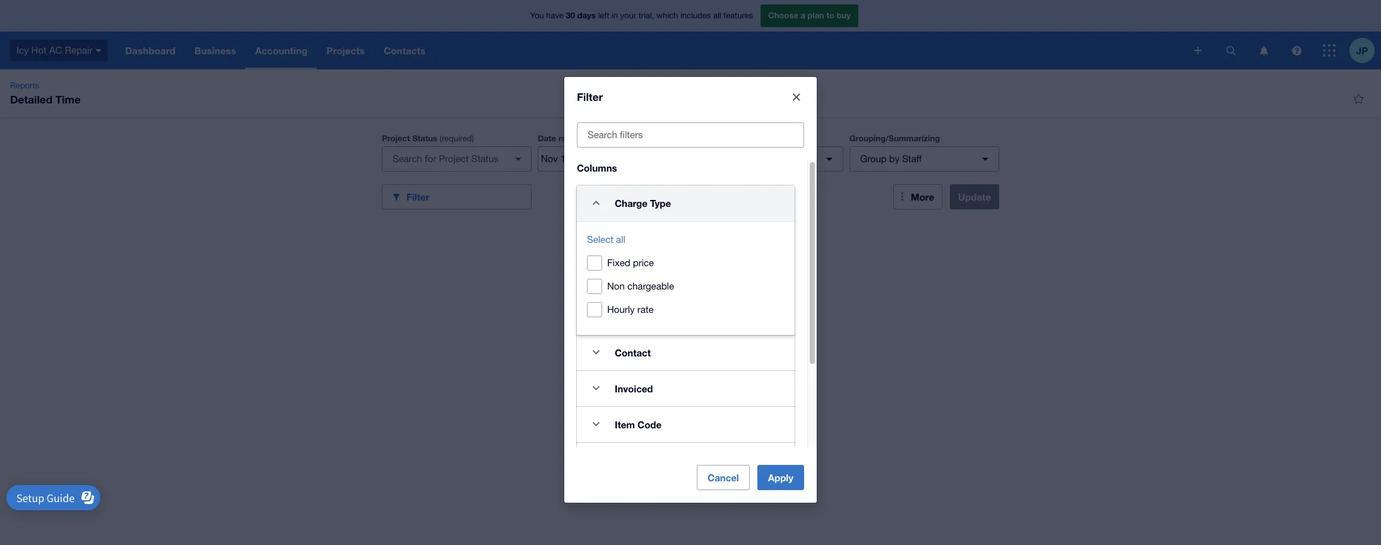 Task type: locate. For each thing, give the bounding box(es) containing it.
navigation
[[116, 32, 1186, 69]]

date
[[538, 133, 556, 143]]

features
[[724, 11, 753, 20]]

0 horizontal spatial all
[[616, 234, 626, 245]]

detailed
[[10, 93, 52, 106]]

expand image left the contact
[[583, 340, 609, 365]]

0 horizontal spatial svg image
[[1260, 46, 1268, 55]]

expand image up expand icon
[[583, 376, 609, 401]]

expand image
[[583, 340, 609, 365], [583, 376, 609, 401]]

which
[[657, 11, 678, 20]]

time
[[55, 93, 81, 106]]

have
[[546, 11, 564, 20]]

hot
[[31, 45, 47, 55]]

charge
[[615, 197, 648, 209]]

(
[[440, 134, 442, 143]]

2 horizontal spatial svg image
[[1226, 46, 1236, 55]]

jp button
[[1350, 32, 1381, 69]]

date range this month
[[538, 133, 626, 143]]

0 vertical spatial filter
[[577, 90, 603, 103]]

buy
[[837, 10, 851, 20]]

1 horizontal spatial svg image
[[1292, 46, 1302, 55]]

svg image inside icy hot ac repair popup button
[[96, 49, 102, 52]]

contact
[[615, 347, 651, 358]]

1 horizontal spatial svg image
[[1194, 47, 1202, 54]]

in
[[612, 11, 618, 20]]

ac
[[49, 45, 62, 55]]

filter down status
[[407, 191, 430, 202]]

status
[[412, 133, 437, 143]]

your
[[620, 11, 636, 20]]

all right select
[[616, 234, 626, 245]]

hourly rate
[[607, 304, 654, 315]]

1 vertical spatial all
[[616, 234, 626, 245]]

fixed
[[607, 257, 631, 268]]

0 horizontal spatial svg image
[[96, 49, 102, 52]]

chargeable
[[628, 281, 674, 291]]

Search filters field
[[578, 123, 804, 147]]

1 vertical spatial filter
[[407, 191, 430, 202]]

update
[[958, 191, 991, 203]]

columns
[[577, 162, 617, 173]]

filter dialog
[[564, 77, 817, 545]]

0 horizontal spatial filter
[[407, 191, 430, 202]]

expand image
[[583, 412, 609, 437]]

item
[[615, 419, 635, 430]]

icy hot ac repair
[[16, 45, 92, 55]]

30
[[566, 10, 575, 20]]

plan
[[808, 10, 824, 20]]

0 vertical spatial expand image
[[583, 340, 609, 365]]

reports link
[[5, 80, 44, 92]]

navigation inside jp 'banner'
[[116, 32, 1186, 69]]

filter button
[[382, 184, 532, 210]]

charge type
[[615, 197, 671, 209]]

expand image for invoiced
[[583, 376, 609, 401]]

reports
[[10, 81, 39, 90]]

filter inside filter button
[[407, 191, 430, 202]]

1 vertical spatial expand image
[[583, 376, 609, 401]]

filter
[[577, 90, 603, 103], [407, 191, 430, 202]]

all left features
[[713, 11, 721, 20]]

1 horizontal spatial all
[[713, 11, 721, 20]]

code
[[638, 419, 662, 430]]

Select end date field
[[601, 147, 662, 171]]

days
[[577, 10, 596, 20]]

reports detailed time
[[10, 81, 81, 106]]

1 expand image from the top
[[583, 340, 609, 365]]

svg image
[[1323, 44, 1336, 57], [1260, 46, 1268, 55], [1292, 46, 1302, 55]]

0 vertical spatial all
[[713, 11, 721, 20]]

required
[[442, 134, 472, 143]]

1 horizontal spatial filter
[[577, 90, 603, 103]]

2 expand image from the top
[[583, 376, 609, 401]]

2 horizontal spatial svg image
[[1323, 44, 1336, 57]]

all
[[713, 11, 721, 20], [616, 234, 626, 245]]

svg image
[[1226, 46, 1236, 55], [1194, 47, 1202, 54], [96, 49, 102, 52]]

filter up this
[[577, 90, 603, 103]]



Task type: vqa. For each thing, say whether or not it's contained in the screenshot.
Date at the top of page
yes



Task type: describe. For each thing, give the bounding box(es) containing it.
jp
[[1357, 45, 1368, 56]]

item code
[[615, 419, 662, 430]]

cancel button
[[697, 465, 750, 490]]

icy hot ac repair button
[[0, 32, 116, 69]]

)
[[472, 134, 474, 143]]

rate
[[638, 304, 654, 315]]

icy
[[16, 45, 29, 55]]

trial,
[[639, 11, 654, 20]]

grouping/summarizing
[[850, 133, 940, 143]]

staff
[[902, 153, 922, 164]]

non
[[607, 281, 625, 291]]

cancel
[[708, 472, 739, 483]]

this
[[586, 134, 601, 143]]

apply button
[[757, 465, 804, 490]]

to
[[827, 10, 835, 20]]

close image
[[784, 84, 809, 110]]

group by staff button
[[850, 146, 999, 172]]

non chargeable
[[607, 281, 674, 291]]

you have 30 days left in your trial, which includes all features
[[530, 10, 753, 20]]

project status ( required )
[[382, 133, 474, 143]]

price
[[633, 257, 654, 268]]

month
[[603, 134, 626, 143]]

all inside "you have 30 days left in your trial, which includes all features"
[[713, 11, 721, 20]]

filter inside filter dialog
[[577, 90, 603, 103]]

select all button
[[587, 232, 626, 247]]

invoiced
[[615, 383, 653, 394]]

group by staff
[[860, 153, 922, 164]]

you
[[530, 11, 544, 20]]

project
[[382, 133, 410, 143]]

select
[[587, 234, 614, 245]]

apply
[[768, 472, 794, 483]]

choose
[[768, 10, 798, 20]]

range
[[558, 133, 581, 143]]

more button
[[893, 184, 943, 210]]

left
[[598, 11, 609, 20]]

fixed price
[[607, 257, 654, 268]]

update button
[[950, 184, 999, 210]]

jp banner
[[0, 0, 1381, 69]]

all inside select all button
[[616, 234, 626, 245]]

type
[[650, 197, 671, 209]]

Select start date field
[[538, 147, 600, 171]]

more
[[911, 191, 934, 203]]

by
[[889, 153, 900, 164]]

group
[[860, 153, 887, 164]]

collapse image
[[583, 190, 609, 216]]

hourly
[[607, 304, 635, 315]]

repair
[[65, 45, 92, 55]]

choose a plan to buy
[[768, 10, 851, 20]]

a
[[801, 10, 805, 20]]

includes
[[681, 11, 711, 20]]

expand image for contact
[[583, 340, 609, 365]]

select all
[[587, 234, 626, 245]]



